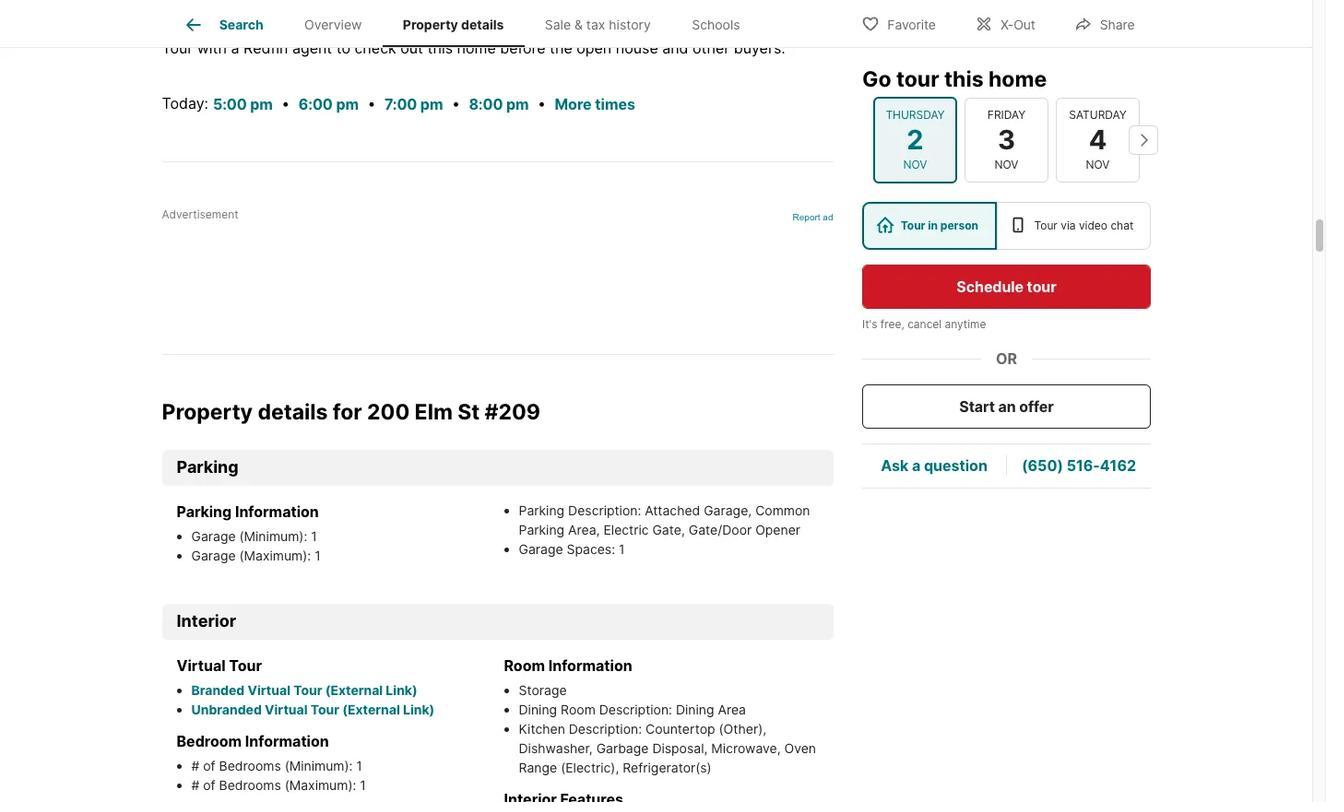 Task type: locate. For each thing, give the bounding box(es) containing it.
description:
[[568, 503, 642, 518], [599, 702, 673, 718], [569, 721, 642, 737]]

list box
[[862, 202, 1151, 250]]

home up friday on the right top of the page
[[989, 66, 1047, 92]]

virtual up branded
[[177, 657, 226, 675]]

nov down '3'
[[995, 158, 1019, 172]]

details left for
[[258, 400, 328, 426]]

• left '7:00'
[[368, 94, 376, 112]]

pm right 8:00
[[506, 95, 529, 114]]

redfin
[[244, 39, 288, 57]]

0 horizontal spatial a
[[231, 39, 239, 57]]

area,
[[568, 522, 600, 538]]

0 vertical spatial of
[[203, 758, 216, 774]]

more times link
[[555, 95, 636, 114]]

tour left in
[[901, 219, 925, 233]]

0 horizontal spatial property
[[162, 400, 253, 426]]

1 vertical spatial description:
[[599, 702, 673, 718]]

(maximum): inside the bedroom information # of bedrooms (minimum): 1 # of bedrooms (maximum): 1
[[285, 777, 356, 793]]

electric
[[604, 522, 649, 538]]

1 vertical spatial #
[[191, 777, 200, 793]]

schools
[[692, 17, 740, 33]]

details inside tab
[[461, 17, 504, 33]]

0 vertical spatial details
[[461, 17, 504, 33]]

(650) 516-4162
[[1022, 457, 1136, 476]]

tour in person
[[901, 219, 978, 233]]

0 vertical spatial tour
[[896, 66, 939, 92]]

description: inside room information storage dining room description: dining area
[[599, 702, 673, 718]]

information for parking information
[[235, 503, 319, 521]]

tour left via
[[1034, 219, 1058, 233]]

#209
[[485, 400, 541, 426]]

pm
[[250, 95, 273, 114], [336, 95, 359, 114], [421, 95, 443, 114], [506, 95, 529, 114]]

1 horizontal spatial property
[[403, 17, 458, 33]]

video
[[1079, 219, 1108, 233]]

nov down 4
[[1086, 158, 1110, 172]]

go
[[862, 66, 891, 92]]

saturday
[[1069, 108, 1127, 122]]

bedroom
[[177, 732, 242, 751]]

6:00 pm button
[[298, 93, 360, 117]]

tour down branded virtual tour (external link) link
[[311, 702, 340, 718]]

1 vertical spatial (maximum):
[[285, 777, 356, 793]]

2 vertical spatial information
[[245, 732, 329, 751]]

st
[[458, 400, 480, 426]]

1 nov from the left
[[903, 158, 927, 172]]

information inside parking information garage (minimum): 1 garage (maximum): 1
[[235, 503, 319, 521]]

0 vertical spatial #
[[191, 758, 200, 774]]

2 vertical spatial description:
[[569, 721, 642, 737]]

this up thursday
[[944, 66, 984, 92]]

nov down 2
[[903, 158, 927, 172]]

tax
[[587, 17, 606, 33]]

home up redfin
[[223, 15, 264, 33]]

it's
[[862, 317, 877, 331]]

property inside property details tab
[[403, 17, 458, 33]]

3 pm from the left
[[421, 95, 443, 114]]

1 horizontal spatial details
[[461, 17, 504, 33]]

nov inside saturday 4 nov
[[1086, 158, 1110, 172]]

1 vertical spatial of
[[203, 777, 216, 793]]

1 vertical spatial tour
[[1027, 278, 1057, 296]]

1 bedrooms from the top
[[219, 758, 281, 774]]

this
[[193, 15, 220, 33], [428, 39, 453, 57], [944, 66, 984, 92]]

2 of from the top
[[203, 777, 216, 793]]

0 vertical spatial virtual
[[177, 657, 226, 675]]

1 vertical spatial property
[[162, 400, 253, 426]]

information inside room information storage dining room description: dining area
[[549, 657, 633, 675]]

tour
[[162, 39, 193, 57], [901, 219, 925, 233], [1034, 219, 1058, 233], [229, 657, 262, 675], [294, 682, 322, 698], [311, 702, 340, 718]]

0 vertical spatial (maximum):
[[239, 548, 311, 563]]

overview
[[304, 17, 362, 33]]

0 horizontal spatial tour
[[896, 66, 939, 92]]

1 vertical spatial (minimum):
[[285, 758, 353, 774]]

•
[[282, 94, 290, 112], [368, 94, 376, 112], [452, 94, 460, 112], [538, 94, 546, 112]]

favorite button
[[846, 4, 952, 42]]

friday 3 nov
[[988, 108, 1026, 172]]

pm right the 5:00
[[250, 95, 273, 114]]

1 horizontal spatial nov
[[995, 158, 1019, 172]]

0 vertical spatial bedrooms
[[219, 758, 281, 774]]

tour right schedule on the right top of page
[[1027, 278, 1057, 296]]

garage
[[191, 528, 236, 544], [519, 541, 563, 557], [191, 548, 236, 563]]

tour inside 'button'
[[1027, 278, 1057, 296]]

countertop (other), dishwasher, garbage disposal, microwave, oven range (electric), refrigerator(s)
[[519, 721, 817, 776]]

out
[[401, 39, 423, 57]]

this up with
[[193, 15, 220, 33]]

question
[[924, 457, 988, 476]]

4162
[[1100, 457, 1136, 476]]

dining up kitchen
[[519, 702, 557, 718]]

anytime
[[945, 317, 986, 331]]

search link
[[182, 14, 264, 36]]

(external down branded virtual tour (external link) link
[[343, 702, 400, 718]]

1 pm from the left
[[250, 95, 273, 114]]

tour up thursday
[[896, 66, 939, 92]]

8:00
[[469, 95, 503, 114]]

(minimum): inside the bedroom information # of bedrooms (minimum): 1 # of bedrooms (maximum): 1
[[285, 758, 353, 774]]

today: 5:00 pm • 6:00 pm • 7:00 pm • 8:00 pm • more times
[[162, 94, 636, 114]]

home
[[223, 15, 264, 33], [457, 39, 496, 57], [989, 66, 1047, 92]]

0 vertical spatial description:
[[568, 503, 642, 518]]

spaces:
[[567, 541, 615, 557]]

property for property details
[[403, 17, 458, 33]]

1 vertical spatial bedrooms
[[219, 777, 281, 793]]

• left more at the top left
[[538, 94, 546, 112]]

thursday 2 nov
[[886, 108, 945, 172]]

(minimum): inside parking information garage (minimum): 1 garage (maximum): 1
[[239, 528, 307, 544]]

2 horizontal spatial nov
[[1086, 158, 1110, 172]]

parking information garage (minimum): 1 garage (maximum): 1
[[177, 503, 321, 563]]

0 vertical spatial (minimum):
[[239, 528, 307, 544]]

sooner
[[267, 15, 318, 33]]

interior
[[177, 612, 236, 631]]

1 vertical spatial home
[[457, 39, 496, 57]]

pm right '7:00'
[[421, 95, 443, 114]]

share
[[1100, 16, 1135, 32]]

a right 'ask'
[[912, 457, 921, 476]]

3 nov from the left
[[1086, 158, 1110, 172]]

1 vertical spatial virtual
[[248, 682, 291, 698]]

2
[[907, 123, 924, 156]]

home down property details
[[457, 39, 496, 57]]

virtual up unbranded
[[248, 682, 291, 698]]

tour inside tour via video chat option
[[1034, 219, 1058, 233]]

parking inside parking information garage (minimum): 1 garage (maximum): 1
[[177, 503, 232, 521]]

details
[[461, 17, 504, 33], [258, 400, 328, 426]]

0 vertical spatial home
[[223, 15, 264, 33]]

buyers.
[[734, 39, 786, 57]]

room up kitchen description:
[[561, 702, 596, 718]]

0 vertical spatial information
[[235, 503, 319, 521]]

cancel
[[908, 317, 942, 331]]

details for property details for 200 elm st #209
[[258, 400, 328, 426]]

thursday
[[886, 108, 945, 122]]

tour
[[896, 66, 939, 92], [1027, 278, 1057, 296]]

ask
[[881, 457, 909, 476]]

advertisement region
[[162, 224, 834, 307]]

tour up unbranded virtual tour (external link) link
[[294, 682, 322, 698]]

1 horizontal spatial this
[[428, 39, 453, 57]]

see
[[162, 15, 189, 33]]

3
[[998, 123, 1015, 156]]

1 horizontal spatial tour
[[1027, 278, 1057, 296]]

start an offer button
[[862, 385, 1151, 429]]

0 vertical spatial room
[[504, 657, 545, 675]]

open
[[577, 39, 612, 57]]

a
[[231, 39, 239, 57], [912, 457, 921, 476]]

ask a question link
[[881, 457, 988, 476]]

pm right 6:00
[[336, 95, 359, 114]]

1 vertical spatial room
[[561, 702, 596, 718]]

0 horizontal spatial dining
[[519, 702, 557, 718]]

property for property details for 200 elm st #209
[[162, 400, 253, 426]]

2 vertical spatial this
[[944, 66, 984, 92]]

information
[[235, 503, 319, 521], [549, 657, 633, 675], [245, 732, 329, 751]]

1 vertical spatial this
[[428, 39, 453, 57]]

via
[[1061, 219, 1076, 233]]

2 horizontal spatial home
[[989, 66, 1047, 92]]

area
[[718, 702, 746, 718]]

schools tab
[[672, 3, 761, 47]]

1 vertical spatial details
[[258, 400, 328, 426]]

room information storage dining room description: dining area
[[504, 657, 746, 718]]

schedule tour
[[957, 278, 1057, 296]]

start
[[959, 398, 995, 416]]

details for property details
[[461, 17, 504, 33]]

tour in person option
[[862, 202, 997, 250]]

other
[[693, 39, 730, 57]]

tour down see
[[162, 39, 193, 57]]

(external up unbranded virtual tour (external link) link
[[325, 682, 383, 698]]

0 vertical spatial property
[[403, 17, 458, 33]]

7:00 pm button
[[384, 93, 444, 117]]

None button
[[873, 97, 957, 184], [965, 98, 1049, 183], [1056, 98, 1140, 183], [873, 97, 957, 184], [965, 98, 1049, 183], [1056, 98, 1140, 183]]

2 vertical spatial home
[[989, 66, 1047, 92]]

chat
[[1111, 219, 1134, 233]]

0 horizontal spatial nov
[[903, 158, 927, 172]]

virtual down branded virtual tour (external link) link
[[265, 702, 308, 718]]

2 horizontal spatial this
[[944, 66, 984, 92]]

parking inside attached garage, common parking area, electric gate, gate/door opener
[[519, 522, 565, 538]]

1 vertical spatial (external
[[343, 702, 400, 718]]

0 horizontal spatial details
[[258, 400, 328, 426]]

tab list containing search
[[162, 0, 776, 47]]

nov inside 'thursday 2 nov'
[[903, 158, 927, 172]]

6:00
[[299, 95, 333, 114]]

information inside the bedroom information # of bedrooms (minimum): 1 # of bedrooms (maximum): 1
[[245, 732, 329, 751]]

details up before
[[461, 17, 504, 33]]

2 vertical spatial virtual
[[265, 702, 308, 718]]

tour inside see this home sooner tour with a redfin agent to check out this home before the open house and other buyers.
[[162, 39, 193, 57]]

a right with
[[231, 39, 239, 57]]

1 horizontal spatial dining
[[676, 702, 715, 718]]

0 vertical spatial a
[[231, 39, 239, 57]]

• left 6:00
[[282, 94, 290, 112]]

room up "storage" at bottom
[[504, 657, 545, 675]]

7:00
[[385, 95, 417, 114]]

link)
[[386, 682, 418, 698], [403, 702, 435, 718]]

branded
[[191, 682, 245, 698]]

range
[[519, 760, 557, 776]]

dining up countertop
[[676, 702, 715, 718]]

tour via video chat option
[[997, 202, 1151, 250]]

tour up branded
[[229, 657, 262, 675]]

5:00
[[213, 95, 247, 114]]

report ad
[[793, 213, 834, 223]]

2 # from the top
[[191, 777, 200, 793]]

2 nov from the left
[[995, 158, 1019, 172]]

0 horizontal spatial room
[[504, 657, 545, 675]]

nov inside friday 3 nov
[[995, 158, 1019, 172]]

overview tab
[[284, 3, 383, 47]]

4
[[1089, 123, 1107, 156]]

tab list
[[162, 0, 776, 47]]

gate/door
[[689, 522, 752, 538]]

0 vertical spatial this
[[193, 15, 220, 33]]

1 horizontal spatial a
[[912, 457, 921, 476]]

• left 8:00
[[452, 94, 460, 112]]

1 vertical spatial information
[[549, 657, 633, 675]]

parking for parking description:
[[519, 503, 565, 518]]

1 horizontal spatial room
[[561, 702, 596, 718]]

this down property details
[[428, 39, 453, 57]]

1 horizontal spatial home
[[457, 39, 496, 57]]

in
[[928, 219, 938, 233]]

&
[[575, 17, 583, 33]]

parking
[[177, 458, 239, 477], [177, 503, 232, 521], [519, 503, 565, 518], [519, 522, 565, 538]]

schedule tour button
[[862, 265, 1151, 309]]

storage
[[519, 682, 567, 698]]



Task type: vqa. For each thing, say whether or not it's contained in the screenshot.
other
yes



Task type: describe. For each thing, give the bounding box(es) containing it.
house
[[616, 39, 658, 57]]

sale
[[545, 17, 571, 33]]

x-out button
[[959, 4, 1052, 42]]

tour for schedule
[[1027, 278, 1057, 296]]

(650) 516-4162 link
[[1022, 457, 1136, 476]]

0 horizontal spatial this
[[193, 15, 220, 33]]

favorite
[[888, 16, 936, 32]]

2 pm from the left
[[336, 95, 359, 114]]

next image
[[1129, 125, 1158, 155]]

countertop
[[646, 721, 716, 737]]

sale & tax history tab
[[525, 3, 672, 47]]

branded virtual tour (external link) link
[[191, 682, 418, 698]]

garage,
[[704, 503, 752, 518]]

1 of from the top
[[203, 758, 216, 774]]

information for room information
[[549, 657, 633, 675]]

refrigerator(s)
[[623, 760, 712, 776]]

516-
[[1067, 457, 1100, 476]]

check
[[355, 39, 397, 57]]

property details tab
[[383, 3, 525, 47]]

2 bedrooms from the top
[[219, 777, 281, 793]]

offer
[[1019, 398, 1054, 416]]

unbranded
[[191, 702, 262, 718]]

8:00 pm button
[[468, 93, 530, 117]]

x-out
[[1001, 16, 1036, 32]]

unbranded virtual tour (external link) link
[[191, 702, 435, 718]]

share button
[[1059, 4, 1151, 42]]

information for bedroom information
[[245, 732, 329, 751]]

oven
[[785, 741, 817, 756]]

tour inside tour in person option
[[901, 219, 925, 233]]

opener
[[756, 522, 801, 538]]

x-
[[1001, 16, 1014, 32]]

report ad button
[[793, 213, 834, 226]]

1 • from the left
[[282, 94, 290, 112]]

schedule
[[957, 278, 1024, 296]]

more
[[555, 95, 592, 114]]

list box containing tour in person
[[862, 202, 1151, 250]]

property details
[[403, 17, 504, 33]]

it's free, cancel anytime
[[862, 317, 986, 331]]

report
[[793, 213, 821, 223]]

attached
[[645, 503, 701, 518]]

1 vertical spatial link)
[[403, 702, 435, 718]]

tour for go
[[896, 66, 939, 92]]

property details for 200 elm st #209
[[162, 400, 541, 426]]

go tour this home
[[862, 66, 1047, 92]]

nov for 3
[[995, 158, 1019, 172]]

today:
[[162, 94, 209, 112]]

nov for 4
[[1086, 158, 1110, 172]]

description: for parking information
[[568, 503, 642, 518]]

advertisement
[[162, 208, 239, 222]]

description: for room information
[[569, 721, 642, 737]]

free,
[[880, 317, 904, 331]]

before
[[500, 39, 546, 57]]

4 pm from the left
[[506, 95, 529, 114]]

1 dining from the left
[[519, 702, 557, 718]]

0 horizontal spatial home
[[223, 15, 264, 33]]

virtual tour branded virtual tour (external link) unbranded virtual tour (external link)
[[177, 657, 435, 718]]

(other),
[[719, 721, 767, 737]]

agent
[[292, 39, 332, 57]]

for
[[333, 400, 362, 426]]

saturday 4 nov
[[1069, 108, 1127, 172]]

disposal,
[[653, 741, 708, 756]]

times
[[595, 95, 636, 114]]

tour via video chat
[[1034, 219, 1134, 233]]

search
[[219, 17, 264, 33]]

see this home sooner tour with a redfin agent to check out this home before the open house and other buyers.
[[162, 15, 786, 57]]

2 • from the left
[[368, 94, 376, 112]]

0 vertical spatial link)
[[386, 682, 418, 698]]

1 vertical spatial a
[[912, 457, 921, 476]]

kitchen description:
[[519, 721, 646, 737]]

1 # from the top
[[191, 758, 200, 774]]

with
[[197, 39, 227, 57]]

and
[[663, 39, 689, 57]]

parking for parking information garage (minimum): 1 garage (maximum): 1
[[177, 503, 232, 521]]

3 • from the left
[[452, 94, 460, 112]]

parking for parking
[[177, 458, 239, 477]]

(maximum): inside parking information garage (minimum): 1 garage (maximum): 1
[[239, 548, 311, 563]]

dishwasher,
[[519, 741, 593, 756]]

5:00 pm button
[[212, 93, 274, 117]]

attached garage, common parking area, electric gate, gate/door opener
[[519, 503, 811, 538]]

to
[[336, 39, 351, 57]]

start an offer
[[959, 398, 1054, 416]]

4 • from the left
[[538, 94, 546, 112]]

(electric),
[[561, 760, 619, 776]]

microwave,
[[712, 741, 781, 756]]

200
[[367, 400, 410, 426]]

out
[[1014, 16, 1036, 32]]

an
[[998, 398, 1016, 416]]

2 dining from the left
[[676, 702, 715, 718]]

garage spaces: 1
[[519, 541, 625, 557]]

bedroom information # of bedrooms (minimum): 1 # of bedrooms (maximum): 1
[[177, 732, 366, 793]]

common
[[756, 503, 811, 518]]

kitchen
[[519, 721, 565, 737]]

the
[[550, 39, 573, 57]]

nov for 2
[[903, 158, 927, 172]]

ask a question
[[881, 457, 988, 476]]

gate,
[[653, 522, 685, 538]]

0 vertical spatial (external
[[325, 682, 383, 698]]

history
[[609, 17, 651, 33]]

a inside see this home sooner tour with a redfin agent to check out this home before the open house and other buyers.
[[231, 39, 239, 57]]

elm
[[415, 400, 453, 426]]



